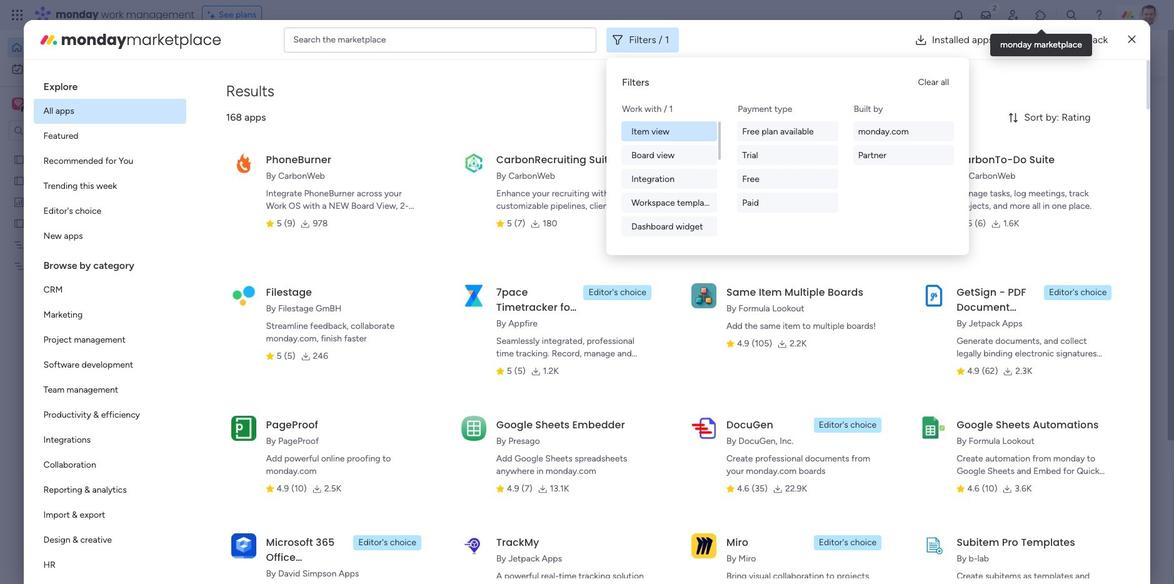 Task type: locate. For each thing, give the bounding box(es) containing it.
list box
[[34, 70, 186, 584], [0, 146, 160, 445]]

0 horizontal spatial monday marketplace image
[[39, 30, 59, 50]]

1 heading from the top
[[34, 70, 186, 99]]

circle o image
[[950, 149, 958, 159]]

workspace image
[[12, 97, 24, 111], [14, 97, 22, 111]]

templates image image
[[942, 252, 1107, 338]]

2 check circle image from the top
[[950, 133, 958, 143]]

1 vertical spatial heading
[[34, 249, 186, 278]]

1 vertical spatial monday marketplace image
[[39, 30, 59, 50]]

invite members image
[[1008, 9, 1020, 21]]

2 workspace image from the left
[[14, 97, 22, 111]]

terry turtle image right "help" icon
[[1140, 5, 1160, 25]]

0 vertical spatial monday marketplace image
[[1035, 9, 1048, 21]]

2 vertical spatial public board image
[[13, 217, 25, 229]]

1 workspace image from the left
[[12, 97, 24, 111]]

1 vertical spatial public board image
[[13, 175, 25, 186]]

terry turtle image up terry turtle image
[[260, 514, 285, 539]]

3 public board image from the top
[[13, 217, 25, 229]]

1 horizontal spatial terry turtle image
[[1140, 5, 1160, 25]]

1 vertical spatial check circle image
[[950, 133, 958, 143]]

check circle image
[[950, 117, 958, 127], [950, 133, 958, 143]]

terry turtle image
[[1140, 5, 1160, 25], [260, 514, 285, 539]]

1 vertical spatial terry turtle image
[[260, 514, 285, 539]]

1 check circle image from the top
[[950, 117, 958, 127]]

0 vertical spatial component image
[[688, 248, 699, 259]]

add to favorites image
[[646, 229, 658, 241]]

0 vertical spatial public board image
[[13, 153, 25, 165]]

dapulse x slim image
[[1129, 32, 1136, 47]]

heading
[[34, 70, 186, 99], [34, 249, 186, 278]]

option
[[8, 38, 152, 58], [8, 59, 152, 79], [34, 99, 186, 124], [34, 124, 186, 149], [0, 148, 160, 150], [34, 149, 186, 174], [34, 174, 186, 199], [34, 199, 186, 224], [34, 224, 186, 249], [34, 278, 186, 303], [34, 303, 186, 328], [34, 328, 186, 353], [34, 353, 186, 378], [34, 378, 186, 403], [34, 403, 186, 428], [34, 428, 186, 453], [34, 453, 186, 478], [34, 478, 186, 503], [34, 503, 186, 528], [34, 528, 186, 553], [34, 553, 186, 578]]

1 public board image from the top
[[13, 153, 25, 165]]

1 horizontal spatial component image
[[688, 248, 699, 259]]

v2 bolt switch image
[[1038, 47, 1046, 60]]

0 vertical spatial heading
[[34, 70, 186, 99]]

monday marketplace image
[[1035, 9, 1048, 21], [39, 30, 59, 50]]

0 vertical spatial check circle image
[[950, 117, 958, 127]]

2 heading from the top
[[34, 249, 186, 278]]

v2 user feedback image
[[941, 46, 950, 61]]

help image
[[1093, 9, 1106, 21]]

close recently visited image
[[231, 102, 246, 117]]

component image
[[688, 248, 699, 259], [246, 401, 258, 413]]

1 vertical spatial component image
[[246, 401, 258, 413]]

public board image
[[13, 153, 25, 165], [13, 175, 25, 186], [13, 217, 25, 229]]

app logo image
[[231, 151, 256, 176], [462, 151, 487, 176], [692, 151, 717, 176], [922, 151, 947, 176], [231, 283, 256, 308], [462, 283, 487, 308], [692, 283, 717, 308], [922, 283, 947, 308], [231, 416, 256, 441], [462, 416, 487, 441], [692, 416, 717, 441], [922, 416, 947, 441], [231, 533, 256, 558], [462, 533, 487, 558], [692, 533, 717, 558], [922, 533, 947, 558]]



Task type: describe. For each thing, give the bounding box(es) containing it.
select product image
[[11, 9, 24, 21]]

Search in workspace field
[[26, 124, 104, 138]]

terry turtle image
[[260, 560, 285, 584]]

public dashboard image
[[688, 228, 702, 242]]

public dashboard image
[[13, 196, 25, 208]]

0 horizontal spatial component image
[[246, 401, 258, 413]]

getting started element
[[931, 456, 1118, 506]]

help center element
[[931, 516, 1118, 566]]

update feed image
[[980, 9, 993, 21]]

workspace selection element
[[12, 96, 104, 113]]

notifications image
[[953, 9, 965, 21]]

see plans image
[[207, 8, 219, 22]]

1 horizontal spatial monday marketplace image
[[1035, 9, 1048, 21]]

0 horizontal spatial terry turtle image
[[260, 514, 285, 539]]

circle o image
[[950, 165, 958, 175]]

0 vertical spatial terry turtle image
[[1140, 5, 1160, 25]]

2 image
[[990, 1, 1001, 15]]

2 public board image from the top
[[13, 175, 25, 186]]

search everything image
[[1066, 9, 1078, 21]]

quick search results list box
[[231, 117, 901, 436]]



Task type: vqa. For each thing, say whether or not it's contained in the screenshot.
the right out
no



